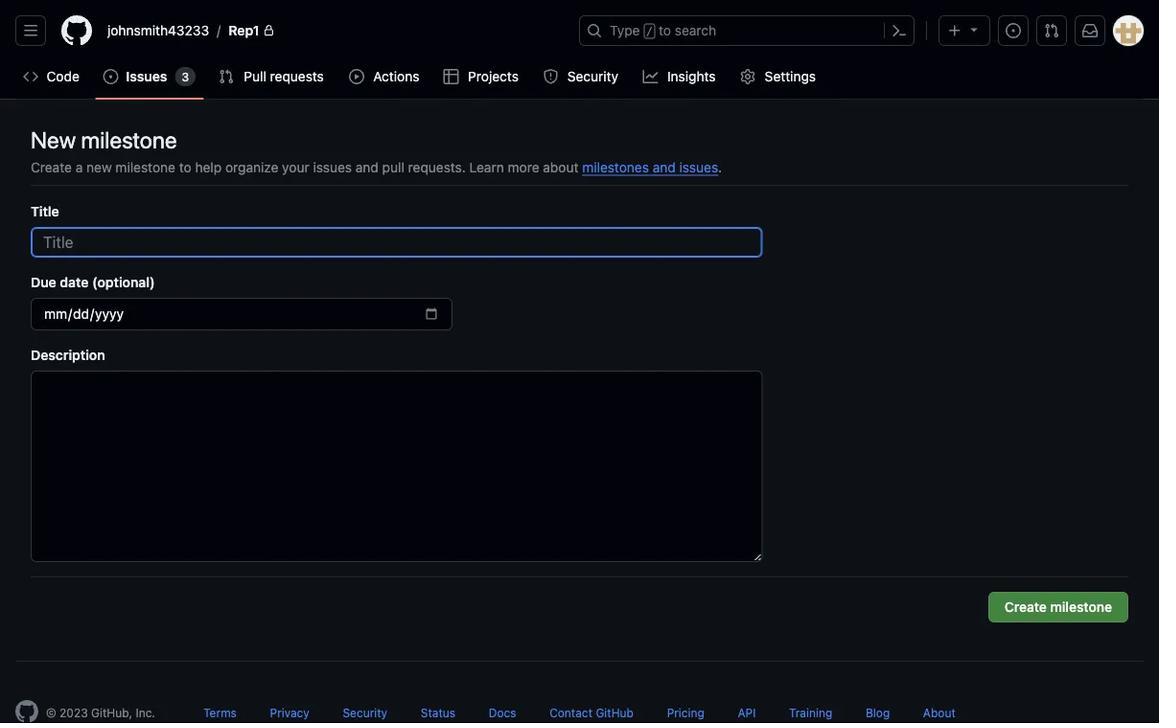 Task type: vqa. For each thing, say whether or not it's contained in the screenshot.
Comment associated with Update
no



Task type: describe. For each thing, give the bounding box(es) containing it.
search
[[675, 23, 716, 38]]

triangle down image
[[966, 22, 982, 37]]

github,
[[91, 707, 132, 720]]

help
[[195, 159, 222, 175]]

0 vertical spatial to
[[659, 23, 671, 38]]

pull requests
[[244, 69, 324, 84]]

/ for type
[[646, 25, 653, 38]]

Description text field
[[31, 371, 763, 563]]

to inside the new milestone create a new milestone to help organize your issues and pull requests. learn more about milestones and issues .
[[179, 159, 191, 175]]

milestones and issues link
[[582, 159, 718, 175]]

pull
[[382, 159, 404, 175]]

blog link
[[866, 707, 890, 720]]

projects link
[[436, 62, 528, 91]]

create milestone
[[1005, 600, 1112, 616]]

new
[[31, 127, 76, 153]]

status
[[421, 707, 455, 720]]

milestone for new
[[81, 127, 177, 153]]

plus image
[[947, 23, 963, 38]]

3
[[182, 70, 189, 83]]

milestone for create
[[1050, 600, 1112, 616]]

git pull request image
[[1044, 23, 1059, 38]]

contact github
[[550, 707, 634, 720]]

issue opened image for git pull request icon
[[103, 69, 118, 84]]

training link
[[789, 707, 832, 720]]

blog
[[866, 707, 890, 720]]

pull requests link
[[211, 62, 334, 91]]

graph image
[[643, 69, 658, 84]]

1 vertical spatial milestone
[[115, 159, 175, 175]]

pricing link
[[667, 707, 705, 720]]

settings
[[765, 69, 816, 84]]

list containing johnsmith43233 /
[[100, 15, 568, 46]]

api
[[738, 707, 756, 720]]

contact
[[550, 707, 593, 720]]

0 horizontal spatial security
[[343, 707, 387, 720]]

notifications image
[[1083, 23, 1098, 38]]

/ for johnsmith43233
[[217, 23, 221, 38]]

Due date (optional) date field
[[31, 298, 453, 331]]

git pull request image
[[219, 69, 234, 84]]

about
[[923, 707, 956, 720]]

lock image
[[263, 25, 275, 36]]

command palette image
[[892, 23, 907, 38]]

milestones
[[582, 159, 649, 175]]

requests
[[270, 69, 324, 84]]

2 issues from the left
[[679, 159, 718, 175]]

© 2023 github, inc.
[[46, 707, 155, 720]]

privacy
[[270, 707, 310, 720]]

1 horizontal spatial security link
[[535, 62, 628, 91]]

rep1 link
[[221, 15, 282, 46]]

training
[[789, 707, 832, 720]]

create inside create milestone button
[[1005, 600, 1047, 616]]

docs
[[489, 707, 516, 720]]

shield image
[[543, 69, 558, 84]]

gear image
[[740, 69, 756, 84]]

github
[[596, 707, 634, 720]]

1 and from the left
[[356, 159, 379, 175]]

due
[[31, 274, 56, 290]]

requests.
[[408, 159, 466, 175]]

api link
[[738, 707, 756, 720]]

issue opened image for git pull request image
[[1006, 23, 1021, 38]]



Task type: locate. For each thing, give the bounding box(es) containing it.
terms
[[203, 707, 237, 720]]

issues
[[313, 159, 352, 175], [679, 159, 718, 175]]

1 horizontal spatial /
[[646, 25, 653, 38]]

your
[[282, 159, 309, 175]]

security link left status link
[[343, 707, 387, 720]]

inc.
[[136, 707, 155, 720]]

code link
[[15, 62, 88, 91]]

johnsmith43233 /
[[107, 23, 221, 38]]

create milestone button
[[988, 593, 1129, 623]]

play image
[[349, 69, 364, 84]]

settings link
[[733, 62, 825, 91]]

1 vertical spatial issue opened image
[[103, 69, 118, 84]]

0 horizontal spatial /
[[217, 23, 221, 38]]

0 horizontal spatial issue opened image
[[103, 69, 118, 84]]

code image
[[23, 69, 38, 84]]

1 horizontal spatial to
[[659, 23, 671, 38]]

issue opened image left issues
[[103, 69, 118, 84]]

description
[[31, 347, 105, 363]]

about link
[[923, 707, 956, 720]]

0 vertical spatial security link
[[535, 62, 628, 91]]

0 vertical spatial milestone
[[81, 127, 177, 153]]

new
[[86, 159, 112, 175]]

Title text field
[[31, 227, 763, 258]]

0 horizontal spatial create
[[31, 159, 72, 175]]

issues right milestones
[[679, 159, 718, 175]]

insights
[[667, 69, 716, 84]]

title
[[31, 203, 59, 219]]

status link
[[421, 707, 455, 720]]

johnsmith43233 link
[[100, 15, 217, 46]]

0 horizontal spatial homepage image
[[15, 701, 38, 724]]

security left status link
[[343, 707, 387, 720]]

(optional)
[[92, 274, 155, 290]]

0 vertical spatial security
[[567, 69, 618, 84]]

pricing
[[667, 707, 705, 720]]

0 vertical spatial homepage image
[[61, 15, 92, 46]]

1 issues from the left
[[313, 159, 352, 175]]

pull
[[244, 69, 266, 84]]

and left pull
[[356, 159, 379, 175]]

due date (optional)
[[31, 274, 155, 290]]

issues
[[126, 69, 167, 84]]

/ inside johnsmith43233 /
[[217, 23, 221, 38]]

actions link
[[341, 62, 428, 91]]

security link
[[535, 62, 628, 91], [343, 707, 387, 720]]

1 vertical spatial create
[[1005, 600, 1047, 616]]

privacy link
[[270, 707, 310, 720]]

1 horizontal spatial issue opened image
[[1006, 23, 1021, 38]]

type / to search
[[610, 23, 716, 38]]

/ left 'rep1'
[[217, 23, 221, 38]]

1 vertical spatial security link
[[343, 707, 387, 720]]

docs link
[[489, 707, 516, 720]]

1 horizontal spatial security
[[567, 69, 618, 84]]

create
[[31, 159, 72, 175], [1005, 600, 1047, 616]]

issue opened image
[[1006, 23, 1021, 38], [103, 69, 118, 84]]

0 horizontal spatial to
[[179, 159, 191, 175]]

2 and from the left
[[653, 159, 676, 175]]

issue opened image left git pull request image
[[1006, 23, 1021, 38]]

homepage image up code
[[61, 15, 92, 46]]

0 vertical spatial issue opened image
[[1006, 23, 1021, 38]]

/ inside type / to search
[[646, 25, 653, 38]]

date
[[60, 274, 89, 290]]

to
[[659, 23, 671, 38], [179, 159, 191, 175]]

to left the search
[[659, 23, 671, 38]]

insights link
[[635, 62, 725, 91]]

.
[[718, 159, 722, 175]]

1 horizontal spatial create
[[1005, 600, 1047, 616]]

rep1
[[228, 23, 259, 38]]

1 vertical spatial homepage image
[[15, 701, 38, 724]]

1 vertical spatial security
[[343, 707, 387, 720]]

type
[[610, 23, 640, 38]]

and right milestones
[[653, 159, 676, 175]]

milestone
[[81, 127, 177, 153], [115, 159, 175, 175], [1050, 600, 1112, 616]]

homepage image
[[61, 15, 92, 46], [15, 701, 38, 724]]

list
[[100, 15, 568, 46]]

to left help
[[179, 159, 191, 175]]

contact github link
[[550, 707, 634, 720]]

2023
[[60, 707, 88, 720]]

actions
[[373, 69, 419, 84]]

new milestone create a new milestone to help organize your issues and pull requests. learn more about milestones and issues .
[[31, 127, 722, 175]]

1 horizontal spatial issues
[[679, 159, 718, 175]]

2 vertical spatial milestone
[[1050, 600, 1112, 616]]

and
[[356, 159, 379, 175], [653, 159, 676, 175]]

security right shield icon
[[567, 69, 618, 84]]

/
[[217, 23, 221, 38], [646, 25, 653, 38]]

1 horizontal spatial homepage image
[[61, 15, 92, 46]]

security
[[567, 69, 618, 84], [343, 707, 387, 720]]

milestone inside button
[[1050, 600, 1112, 616]]

table image
[[444, 69, 459, 84]]

issues right your on the top of the page
[[313, 159, 352, 175]]

security link down the type
[[535, 62, 628, 91]]

organize
[[225, 159, 278, 175]]

create inside the new milestone create a new milestone to help organize your issues and pull requests. learn more about milestones and issues .
[[31, 159, 72, 175]]

learn
[[469, 159, 504, 175]]

homepage image left the © on the left of page
[[15, 701, 38, 724]]

more
[[508, 159, 539, 175]]

©
[[46, 707, 56, 720]]

0 vertical spatial create
[[31, 159, 72, 175]]

/ right the type
[[646, 25, 653, 38]]

projects
[[468, 69, 519, 84]]

0 horizontal spatial security link
[[343, 707, 387, 720]]

johnsmith43233
[[107, 23, 209, 38]]

terms link
[[203, 707, 237, 720]]

1 horizontal spatial and
[[653, 159, 676, 175]]

1 vertical spatial to
[[179, 159, 191, 175]]

about
[[543, 159, 579, 175]]

a
[[75, 159, 83, 175]]

0 horizontal spatial and
[[356, 159, 379, 175]]

code
[[47, 69, 79, 84]]

0 horizontal spatial issues
[[313, 159, 352, 175]]



